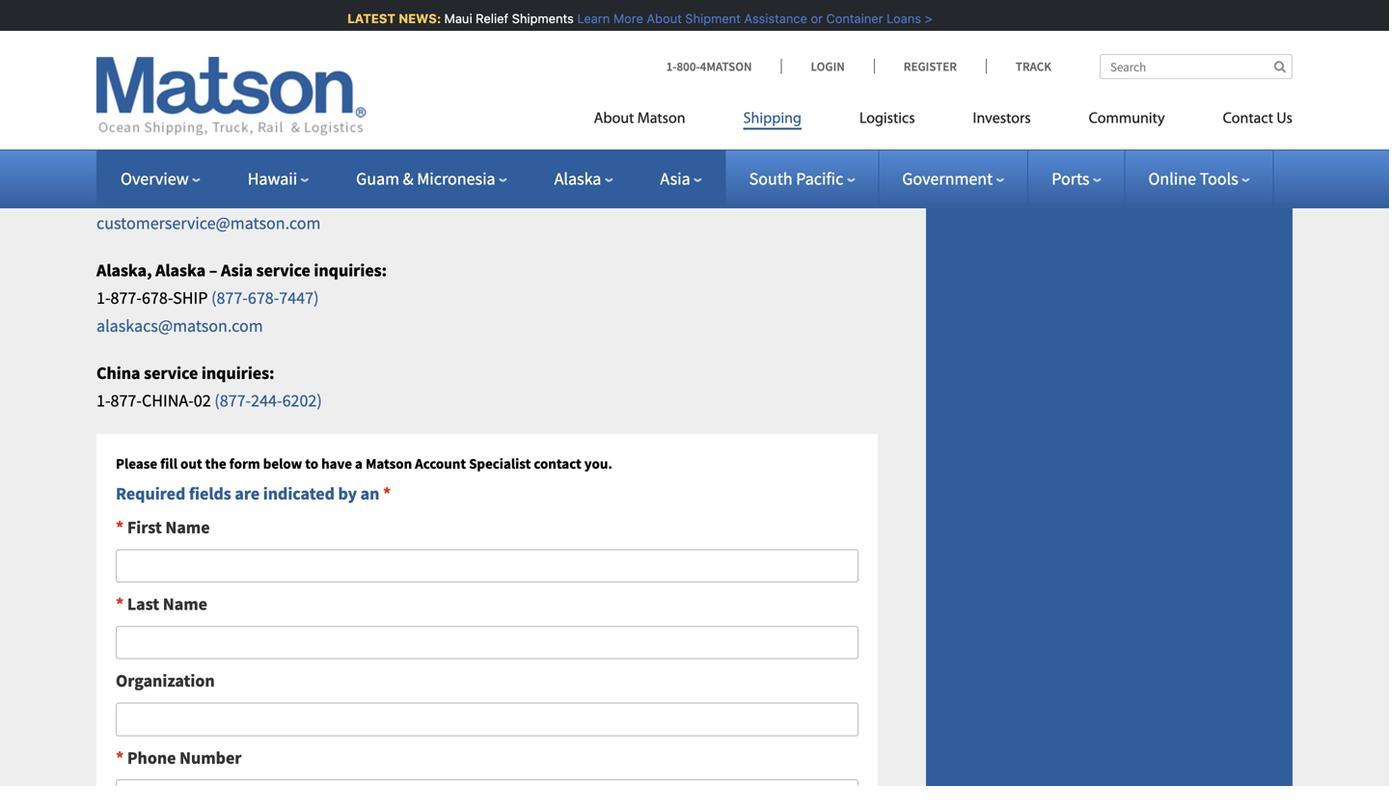 Task type: describe. For each thing, give the bounding box(es) containing it.
register link
[[874, 58, 986, 74]]

news:
[[394, 11, 436, 26]]

latest news: maui relief shipments learn more about shipment assistance or container loans >
[[342, 11, 928, 26]]

ports
[[1052, 168, 1090, 190]]

462-
[[252, 185, 284, 206]]

877- inside china service inquiries: 1-877-china-02 (877-244-6202)
[[111, 390, 142, 412]]

contact inside contact us link
[[1223, 111, 1274, 127]]

ports link
[[1052, 168, 1102, 190]]

please
[[116, 454, 157, 473]]

2 horizontal spatial a
[[461, 48, 472, 74]]

guam,
[[158, 157, 208, 179]]

mainland
[[946, 43, 1031, 69]]

contact
[[534, 454, 582, 473]]

7447)
[[279, 287, 319, 309]]

organization
[[116, 670, 215, 692]]

online
[[1149, 168, 1197, 190]]

1- inside china service inquiries: 1-877-china-02 (877-244-6202)
[[97, 390, 111, 412]]

south pacific
[[750, 168, 844, 190]]

by
[[338, 483, 357, 505]]

government link
[[903, 168, 1005, 190]]

1 horizontal spatial a
[[355, 454, 363, 473]]

* for phone number
[[116, 747, 124, 769]]

quote?
[[517, 48, 579, 74]]

hawaii link
[[248, 168, 309, 190]]

1-800-4matson link
[[667, 58, 781, 74]]

(877-244-6202) link
[[215, 390, 322, 412]]

you.
[[585, 454, 613, 473]]

blue matson logo with ocean, shipping, truck, rail and logistics written beneath it. image
[[97, 57, 367, 136]]

community
[[1089, 111, 1166, 127]]

form inside have a question about shipping or need a free quote? contact matson's customer service center directly or fill out the form below.
[[428, 73, 472, 100]]

out inside have a question about shipping or need a free quote? contact matson's customer service center directly or fill out the form below.
[[358, 73, 389, 100]]

guam & micronesia
[[356, 168, 496, 190]]

* right an
[[383, 483, 391, 505]]

customer service center
[[97, 118, 321, 144]]

–
[[209, 260, 218, 281]]

8766)
[[284, 185, 323, 206]]

directly
[[233, 73, 302, 100]]

tacoma
[[946, 137, 1003, 159]]

assistance
[[739, 11, 803, 26]]

alaskacs@matson.com
[[97, 315, 263, 337]]

shipment
[[680, 11, 736, 26]]

pacific
[[797, 168, 844, 190]]

* first name
[[116, 517, 210, 539]]

learn
[[572, 11, 605, 26]]

online tools link
[[1149, 168, 1251, 190]]

guam & micronesia link
[[356, 168, 507, 190]]

first
[[127, 517, 162, 539]]

number
[[180, 747, 242, 769]]

customerservice@matson.com link
[[97, 212, 321, 234]]

have a question about shipping or need a free quote? contact matson's customer service center directly or fill out the form below.
[[97, 48, 831, 100]]

alaska link
[[555, 168, 613, 190]]

below.
[[476, 73, 537, 100]]

us
[[1277, 111, 1293, 127]]

center inside have a question about shipping or need a free quote? contact matson's customer service center directly or fill out the form below.
[[167, 73, 228, 100]]

tools
[[1200, 168, 1239, 190]]

oakland link
[[946, 109, 1007, 131]]

community link
[[1060, 102, 1194, 141]]

asia inside alaska, alaska – asia service inquiries: 1-877-678-ship (877-678-7447) alaskacs@matson.com
[[221, 260, 253, 281]]

inquiries: inside china service inquiries: 1-877-china-02 (877-244-6202)
[[202, 362, 275, 384]]

track
[[1016, 58, 1052, 74]]

guam
[[356, 168, 400, 190]]

about matson link
[[594, 102, 715, 141]]

1 horizontal spatial or
[[388, 48, 408, 74]]

* for last name
[[116, 594, 124, 615]]

the inside have a question about shipping or need a free quote? contact matson's customer service center directly or fill out the form below.
[[394, 73, 424, 100]]

register
[[904, 58, 957, 74]]

0 vertical spatial 4matson
[[700, 58, 752, 74]]

free
[[477, 48, 513, 74]]

* for first name
[[116, 517, 124, 539]]

login
[[811, 58, 845, 74]]

6202)
[[282, 390, 322, 412]]

inquiries: inside hawaii, guam, micronesia service inquiries: 1-800-4matson (800-462-8766) customerservice@matson.com
[[356, 157, 429, 179]]

(800-462-8766) link
[[216, 185, 323, 206]]

&
[[403, 168, 414, 190]]

>
[[920, 11, 928, 26]]

(877-678-7447) link
[[211, 287, 319, 309]]

(877- inside china service inquiries: 1-877-china-02 (877-244-6202)
[[215, 390, 251, 412]]

customerservice@matson.com
[[97, 212, 321, 234]]

more
[[609, 11, 638, 26]]

1-800-4matson
[[667, 58, 752, 74]]

0 horizontal spatial a
[[147, 48, 158, 74]]

2 horizontal spatial or
[[806, 11, 818, 26]]

china
[[97, 362, 140, 384]]

name for * first name
[[165, 517, 210, 539]]

maui
[[439, 11, 467, 26]]

shipping link
[[715, 102, 831, 141]]

oakland tacoma
[[946, 109, 1007, 159]]

service inside hawaii, guam, micronesia service inquiries: 1-800-4matson (800-462-8766) customerservice@matson.com
[[298, 157, 353, 179]]

china-
[[142, 390, 194, 412]]

800- inside hawaii, guam, micronesia service inquiries: 1-800-4matson (800-462-8766) customerservice@matson.com
[[111, 185, 142, 206]]

last
[[127, 594, 159, 615]]

overview link
[[121, 168, 200, 190]]

02
[[194, 390, 211, 412]]

0 horizontal spatial the
[[205, 454, 226, 473]]

contact us
[[1223, 111, 1293, 127]]

fill inside have a question about shipping or need a free quote? contact matson's customer service center directly or fill out the form below.
[[330, 73, 354, 100]]

service inside have a question about shipping or need a free quote? contact matson's customer service center directly or fill out the form below.
[[97, 73, 163, 100]]



Task type: locate. For each thing, give the bounding box(es) containing it.
micronesia for &
[[417, 168, 496, 190]]

1- down hawaii,
[[97, 185, 111, 206]]

asia right the –
[[221, 260, 253, 281]]

search image
[[1275, 60, 1287, 73]]

0 horizontal spatial out
[[180, 454, 202, 473]]

0 vertical spatial name
[[165, 517, 210, 539]]

micronesia up 462-
[[212, 157, 295, 179]]

0 horizontal spatial 678-
[[142, 287, 173, 309]]

phone
[[127, 747, 176, 769]]

1 horizontal spatial the
[[394, 73, 424, 100]]

0 vertical spatial matson
[[638, 111, 686, 127]]

south
[[750, 168, 793, 190]]

(877- right 02
[[215, 390, 251, 412]]

1 vertical spatial about
[[594, 111, 634, 127]]

0 vertical spatial service
[[97, 73, 163, 100]]

0 vertical spatial asia
[[661, 168, 691, 190]]

0 vertical spatial center
[[167, 73, 228, 100]]

or left need
[[388, 48, 408, 74]]

the up fields
[[205, 454, 226, 473]]

1 horizontal spatial center
[[260, 118, 321, 144]]

0 vertical spatial fill
[[330, 73, 354, 100]]

service inside china service inquiries: 1-877-china-02 (877-244-6202)
[[144, 362, 198, 384]]

center up customer service center
[[167, 73, 228, 100]]

678-
[[142, 287, 173, 309], [248, 287, 279, 309]]

please fill out the form below to have a matson account specialist contact you.
[[116, 454, 613, 473]]

an
[[361, 483, 380, 505]]

china service inquiries: 1-877-china-02 (877-244-6202)
[[97, 362, 322, 412]]

mainland port contact information
[[946, 43, 1263, 69]]

1 horizontal spatial fill
[[330, 73, 354, 100]]

below
[[263, 454, 302, 473]]

1 vertical spatial out
[[180, 454, 202, 473]]

2 877- from the top
[[111, 390, 142, 412]]

have
[[321, 454, 352, 473]]

244-
[[251, 390, 282, 412]]

1- inside hawaii, guam, micronesia service inquiries: 1-800-4matson (800-462-8766) customerservice@matson.com
[[97, 185, 111, 206]]

matson up an
[[366, 454, 412, 473]]

top menu navigation
[[594, 102, 1293, 141]]

1 horizontal spatial micronesia
[[417, 168, 496, 190]]

(877-
[[211, 287, 248, 309], [215, 390, 251, 412]]

0 vertical spatial out
[[358, 73, 389, 100]]

0 vertical spatial the
[[394, 73, 424, 100]]

out up fields
[[180, 454, 202, 473]]

1 vertical spatial the
[[205, 454, 226, 473]]

about right the more
[[642, 11, 677, 26]]

0 horizontal spatial form
[[229, 454, 260, 473]]

1 vertical spatial (877-
[[215, 390, 251, 412]]

center up hawaii link
[[260, 118, 321, 144]]

1 vertical spatial inquiries:
[[314, 260, 387, 281]]

fill right please at bottom left
[[160, 454, 178, 473]]

0 horizontal spatial contact
[[583, 48, 655, 74]]

service
[[298, 157, 353, 179], [256, 260, 311, 281], [144, 362, 198, 384]]

south pacific link
[[750, 168, 855, 190]]

customer down assistance
[[743, 48, 831, 74]]

1 horizontal spatial about
[[642, 11, 677, 26]]

out left need
[[358, 73, 389, 100]]

800- down 'shipment'
[[677, 58, 700, 74]]

asia link
[[661, 168, 702, 190]]

1 vertical spatial 877-
[[111, 390, 142, 412]]

matson's
[[659, 48, 739, 74]]

logistics
[[860, 111, 915, 127]]

login link
[[781, 58, 874, 74]]

shipping
[[744, 111, 802, 127]]

1- up about matson link
[[667, 58, 677, 74]]

1- down alaska,
[[97, 287, 111, 309]]

service up 8766)
[[298, 157, 353, 179]]

1 horizontal spatial out
[[358, 73, 389, 100]]

1 horizontal spatial service
[[189, 118, 256, 144]]

loans
[[882, 11, 917, 26]]

logistics link
[[831, 102, 944, 141]]

0 horizontal spatial matson
[[366, 454, 412, 473]]

1 horizontal spatial 678-
[[248, 287, 279, 309]]

1 horizontal spatial form
[[428, 73, 472, 100]]

account
[[415, 454, 466, 473]]

form up are
[[229, 454, 260, 473]]

alaska
[[555, 168, 602, 190], [155, 260, 206, 281]]

contact us link
[[1194, 102, 1293, 141]]

online tools
[[1149, 168, 1239, 190]]

tacoma link
[[946, 137, 1003, 159]]

service
[[97, 73, 163, 100], [189, 118, 256, 144]]

* left first
[[116, 517, 124, 539]]

1 horizontal spatial alaska
[[555, 168, 602, 190]]

1 vertical spatial asia
[[221, 260, 253, 281]]

0 horizontal spatial micronesia
[[212, 157, 295, 179]]

about
[[246, 48, 300, 74]]

2 horizontal spatial contact
[[1223, 111, 1274, 127]]

0 horizontal spatial 4matson
[[142, 185, 212, 206]]

None text field
[[116, 549, 859, 583]]

Search search field
[[1100, 54, 1293, 79]]

alaska up ship
[[155, 260, 206, 281]]

a
[[147, 48, 158, 74], [461, 48, 472, 74], [355, 454, 363, 473]]

678- right ship
[[248, 287, 279, 309]]

877- inside alaska, alaska – asia service inquiries: 1-877-678-ship (877-678-7447) alaskacs@matson.com
[[111, 287, 142, 309]]

out
[[358, 73, 389, 100], [180, 454, 202, 473]]

alaskacs@matson.com link
[[97, 315, 263, 337]]

(877- inside alaska, alaska – asia service inquiries: 1-877-678-ship (877-678-7447) alaskacs@matson.com
[[211, 287, 248, 309]]

alaska down about matson
[[555, 168, 602, 190]]

shipments
[[507, 11, 569, 26]]

4matson inside hawaii, guam, micronesia service inquiries: 1-800-4matson (800-462-8766) customerservice@matson.com
[[142, 185, 212, 206]]

government
[[903, 168, 993, 190]]

port
[[1035, 43, 1074, 69]]

* left last
[[116, 594, 124, 615]]

alaska, alaska – asia service inquiries: 1-877-678-ship (877-678-7447) alaskacs@matson.com
[[97, 260, 387, 337]]

877- down alaska,
[[111, 287, 142, 309]]

question
[[162, 48, 242, 74]]

* last name
[[116, 594, 207, 615]]

2 vertical spatial service
[[144, 362, 198, 384]]

2 678- from the left
[[248, 287, 279, 309]]

0 vertical spatial form
[[428, 73, 472, 100]]

1 vertical spatial name
[[163, 594, 207, 615]]

0 vertical spatial about
[[642, 11, 677, 26]]

0 vertical spatial 877-
[[111, 287, 142, 309]]

1 877- from the top
[[111, 287, 142, 309]]

about up alaska link
[[594, 111, 634, 127]]

(800-
[[216, 185, 252, 206]]

indicated
[[263, 483, 335, 505]]

877- down 'china'
[[111, 390, 142, 412]]

1- inside alaska, alaska – asia service inquiries: 1-877-678-ship (877-678-7447) alaskacs@matson.com
[[97, 287, 111, 309]]

service up 7447)
[[256, 260, 311, 281]]

1 horizontal spatial 4matson
[[700, 58, 752, 74]]

0 vertical spatial alaska
[[555, 168, 602, 190]]

0 horizontal spatial about
[[594, 111, 634, 127]]

1 vertical spatial center
[[260, 118, 321, 144]]

1 horizontal spatial contact
[[1078, 43, 1149, 69]]

contact
[[1078, 43, 1149, 69], [583, 48, 655, 74], [1223, 111, 1274, 127]]

800- down hawaii,
[[111, 185, 142, 206]]

0 vertical spatial 800-
[[677, 58, 700, 74]]

1 vertical spatial service
[[256, 260, 311, 281]]

1 vertical spatial 4matson
[[142, 185, 212, 206]]

2 vertical spatial inquiries:
[[202, 362, 275, 384]]

micronesia inside hawaii, guam, micronesia service inquiries: 1-800-4matson (800-462-8766) customerservice@matson.com
[[212, 157, 295, 179]]

1 vertical spatial form
[[229, 454, 260, 473]]

latest
[[342, 11, 391, 26]]

0 horizontal spatial alaska
[[155, 260, 206, 281]]

hawaii
[[248, 168, 297, 190]]

about inside top menu navigation
[[594, 111, 634, 127]]

inquiries: inside alaska, alaska – asia service inquiries: 1-877-678-ship (877-678-7447) alaskacs@matson.com
[[314, 260, 387, 281]]

1 horizontal spatial matson
[[638, 111, 686, 127]]

service up china-
[[144, 362, 198, 384]]

micronesia right &
[[417, 168, 496, 190]]

alaska inside alaska, alaska – asia service inquiries: 1-877-678-ship (877-678-7447) alaskacs@matson.com
[[155, 260, 206, 281]]

the down the news:
[[394, 73, 424, 100]]

inquiries:
[[356, 157, 429, 179], [314, 260, 387, 281], [202, 362, 275, 384]]

matson inside top menu navigation
[[638, 111, 686, 127]]

fields
[[189, 483, 231, 505]]

fill down latest
[[330, 73, 354, 100]]

* phone number
[[116, 747, 242, 769]]

customer
[[743, 48, 831, 74], [97, 118, 185, 144]]

contact left us
[[1223, 111, 1274, 127]]

contact inside have a question about shipping or need a free quote? contact matson's customer service center directly or fill out the form below.
[[583, 48, 655, 74]]

4matson down 'shipment'
[[700, 58, 752, 74]]

about
[[642, 11, 677, 26], [594, 111, 634, 127]]

customer up hawaii,
[[97, 118, 185, 144]]

about matson
[[594, 111, 686, 127]]

asia
[[661, 168, 691, 190], [221, 260, 253, 281]]

need
[[412, 48, 457, 74]]

1- down 'china'
[[97, 390, 111, 412]]

or left container
[[806, 11, 818, 26]]

1 678- from the left
[[142, 287, 173, 309]]

None search field
[[1100, 54, 1293, 79]]

0 horizontal spatial 800-
[[111, 185, 142, 206]]

learn more about shipment assistance or container loans > link
[[572, 11, 928, 26]]

track link
[[986, 58, 1052, 74]]

alaska,
[[97, 260, 152, 281]]

container
[[822, 11, 878, 26]]

0 horizontal spatial fill
[[160, 454, 178, 473]]

678- up alaskacs@matson.com
[[142, 287, 173, 309]]

1-
[[667, 58, 677, 74], [97, 185, 111, 206], [97, 287, 111, 309], [97, 390, 111, 412]]

0 vertical spatial inquiries:
[[356, 157, 429, 179]]

name
[[165, 517, 210, 539], [163, 594, 207, 615]]

1 horizontal spatial asia
[[661, 168, 691, 190]]

are
[[235, 483, 260, 505]]

specialist
[[469, 454, 531, 473]]

overview
[[121, 168, 189, 190]]

1 vertical spatial fill
[[160, 454, 178, 473]]

4matson down guam,
[[142, 185, 212, 206]]

name down fields
[[165, 517, 210, 539]]

None text field
[[116, 626, 859, 660], [116, 780, 859, 787], [116, 626, 859, 660], [116, 780, 859, 787]]

0 horizontal spatial customer
[[97, 118, 185, 144]]

customer inside have a question about shipping or need a free quote? contact matson's customer service center directly or fill out the form below.
[[743, 48, 831, 74]]

0 vertical spatial service
[[298, 157, 353, 179]]

1 vertical spatial service
[[189, 118, 256, 144]]

to
[[305, 454, 319, 473]]

1 vertical spatial customer
[[97, 118, 185, 144]]

micronesia for guam,
[[212, 157, 295, 179]]

service up guam,
[[189, 118, 256, 144]]

4matson
[[700, 58, 752, 74], [142, 185, 212, 206]]

877-
[[111, 287, 142, 309], [111, 390, 142, 412]]

0 horizontal spatial or
[[306, 73, 326, 100]]

required
[[116, 483, 186, 505]]

0 vertical spatial (877-
[[211, 287, 248, 309]]

form left free on the left top
[[428, 73, 472, 100]]

matson up asia link
[[638, 111, 686, 127]]

name for * last name
[[163, 594, 207, 615]]

1 vertical spatial matson
[[366, 454, 412, 473]]

ship
[[173, 287, 208, 309]]

name right last
[[163, 594, 207, 615]]

1 vertical spatial alaska
[[155, 260, 206, 281]]

asia down about matson link
[[661, 168, 691, 190]]

0 horizontal spatial asia
[[221, 260, 253, 281]]

0 horizontal spatial service
[[97, 73, 163, 100]]

0 vertical spatial customer
[[743, 48, 831, 74]]

oakland
[[946, 109, 1007, 131]]

* left phone on the bottom left of the page
[[116, 747, 124, 769]]

1 horizontal spatial 800-
[[677, 58, 700, 74]]

(877- down the –
[[211, 287, 248, 309]]

form
[[428, 73, 472, 100], [229, 454, 260, 473]]

or right the directly
[[306, 73, 326, 100]]

0 horizontal spatial center
[[167, 73, 228, 100]]

1 horizontal spatial customer
[[743, 48, 831, 74]]

contact right port
[[1078, 43, 1149, 69]]

service up hawaii,
[[97, 73, 163, 100]]

service inside alaska, alaska – asia service inquiries: 1-877-678-ship (877-678-7447) alaskacs@matson.com
[[256, 260, 311, 281]]

1 vertical spatial 800-
[[111, 185, 142, 206]]

contact down the more
[[583, 48, 655, 74]]

Organization text field
[[116, 703, 859, 737]]



Task type: vqa. For each thing, say whether or not it's contained in the screenshot.
Search SEARCH BOX
yes



